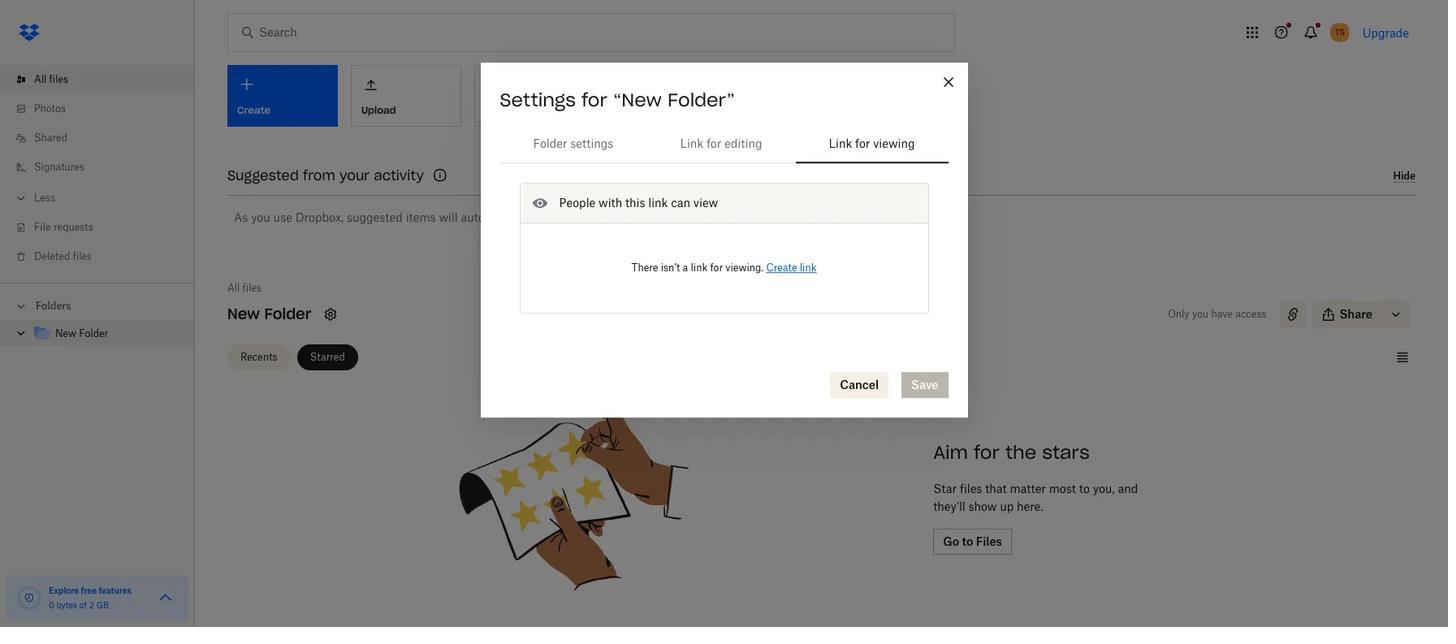 Task type: vqa. For each thing, say whether or not it's contained in the screenshot.
left SHOW
yes



Task type: describe. For each thing, give the bounding box(es) containing it.
starred
[[310, 351, 345, 363]]

the
[[1006, 441, 1037, 464]]

0 vertical spatial up
[[568, 210, 582, 224]]

settings for "new folder"
[[500, 89, 735, 111]]

of
[[79, 600, 87, 610]]

new folder inside new folder link
[[55, 327, 108, 340]]

as you use dropbox, suggested items will automatically show up here. learn more
[[234, 210, 677, 224]]

people
[[559, 196, 596, 210]]

as
[[234, 210, 248, 224]]

viewing
[[873, 137, 915, 150]]

photos
[[34, 102, 66, 115]]

folders
[[36, 300, 71, 312]]

2 vertical spatial folder
[[79, 327, 108, 340]]

matter
[[1010, 482, 1046, 496]]

can
[[671, 196, 691, 210]]

folder inside tab
[[533, 137, 567, 150]]

settings
[[500, 89, 576, 111]]

signatures link
[[13, 153, 195, 182]]

cancel button
[[830, 372, 889, 398]]

share button
[[1312, 301, 1383, 327]]

shared link
[[13, 123, 195, 153]]

files up recents
[[243, 282, 262, 294]]

free
[[81, 586, 97, 595]]

automatically
[[461, 210, 534, 224]]

have
[[1212, 308, 1233, 320]]

0 horizontal spatial show
[[537, 210, 565, 224]]

less
[[34, 192, 55, 204]]

0
[[49, 600, 54, 610]]

tab list inside settings for "new folder" dialog
[[500, 124, 948, 163]]

star files that matter most to you, and they'll show up here.
[[934, 482, 1138, 513]]

deleted files link
[[13, 242, 195, 271]]

explore free features 0 bytes of 2 gb
[[49, 586, 132, 610]]

there
[[632, 262, 658, 274]]

create link link
[[766, 262, 817, 274]]

stars
[[1042, 441, 1090, 464]]

all files inside list item
[[34, 73, 68, 85]]

create folder button
[[474, 65, 585, 127]]

files inside 'star files that matter most to you, and they'll show up here.'
[[960, 482, 982, 496]]

view
[[694, 196, 718, 210]]

1 vertical spatial all
[[227, 282, 240, 294]]

link for viewing tab
[[796, 124, 948, 163]]

for for link for editing
[[707, 137, 722, 150]]

your
[[339, 167, 370, 184]]

new folder link
[[32, 323, 182, 345]]

link for viewing
[[829, 137, 915, 150]]

aim
[[934, 441, 968, 464]]

and
[[1118, 482, 1138, 496]]

there isn't a link for viewing. create link
[[632, 262, 817, 274]]

most
[[1049, 482, 1076, 496]]

features
[[99, 586, 132, 595]]

they'll
[[934, 500, 966, 513]]

link for link for viewing
[[829, 137, 852, 150]]

dropbox image
[[13, 16, 45, 49]]

learn
[[615, 210, 646, 224]]

0 horizontal spatial all files link
[[13, 65, 195, 94]]

access
[[1236, 308, 1267, 320]]

this
[[625, 196, 645, 210]]

all inside all files list item
[[34, 73, 47, 85]]

file
[[34, 221, 51, 233]]

folder settings
[[533, 137, 614, 150]]

all files list item
[[0, 65, 195, 94]]

upgrade link
[[1363, 26, 1409, 39]]

folder"
[[668, 89, 735, 111]]

suggested
[[347, 210, 403, 224]]

files inside list item
[[49, 73, 68, 85]]

settings
[[570, 137, 614, 150]]

you for have
[[1192, 308, 1209, 320]]

folder settings tab
[[500, 124, 647, 163]]

list containing all files
[[0, 55, 195, 283]]

bytes
[[56, 600, 77, 610]]

will
[[439, 210, 458, 224]]

a
[[683, 262, 688, 274]]

starred button
[[297, 344, 358, 370]]



Task type: locate. For each thing, give the bounding box(es) containing it.
2 horizontal spatial link
[[800, 262, 817, 274]]

0 vertical spatial new folder
[[227, 305, 311, 323]]

only
[[1168, 308, 1190, 320]]

folder
[[522, 104, 551, 116]]

0 vertical spatial folder
[[533, 137, 567, 150]]

1 vertical spatial create
[[766, 262, 797, 274]]

folder up recents
[[264, 305, 311, 323]]

up down people at the top left
[[568, 210, 582, 224]]

new folder up recents
[[227, 305, 311, 323]]

create left folder
[[485, 104, 519, 116]]

files up photos in the top left of the page
[[49, 73, 68, 85]]

all files up photos in the top left of the page
[[34, 73, 68, 85]]

1 vertical spatial you
[[1192, 308, 1209, 320]]

all
[[34, 73, 47, 85], [227, 282, 240, 294]]

that
[[986, 482, 1007, 496]]

more
[[649, 210, 677, 224]]

create
[[485, 104, 519, 116], [766, 262, 797, 274]]

new inside new folder link
[[55, 327, 76, 340]]

0 vertical spatial all files
[[34, 73, 68, 85]]

0 horizontal spatial new
[[55, 327, 76, 340]]

settings for "new folder" dialog
[[481, 63, 968, 564]]

link for can
[[649, 196, 668, 210]]

dropbox,
[[295, 210, 344, 224]]

1 horizontal spatial show
[[969, 500, 997, 513]]

1 vertical spatial all files link
[[227, 280, 262, 297]]

1 vertical spatial all files
[[227, 282, 262, 294]]

0 horizontal spatial here.
[[585, 210, 612, 224]]

learn more link
[[615, 210, 677, 224]]

list
[[0, 55, 195, 283]]

you right the as
[[251, 210, 270, 224]]

link left the viewing
[[829, 137, 852, 150]]

items
[[406, 210, 436, 224]]

shared
[[34, 132, 67, 144]]

requests
[[54, 221, 93, 233]]

you for use
[[251, 210, 270, 224]]

0 vertical spatial new
[[227, 305, 260, 323]]

for for link for viewing
[[855, 137, 870, 150]]

0 vertical spatial all
[[34, 73, 47, 85]]

0 vertical spatial show
[[537, 210, 565, 224]]

less image
[[13, 190, 29, 206]]

1 vertical spatial here.
[[1017, 500, 1044, 513]]

people with this link can view
[[559, 196, 718, 210]]

all files link up shared link
[[13, 65, 195, 94]]

for for settings for "new folder"
[[582, 89, 608, 111]]

for left "new
[[582, 89, 608, 111]]

1 horizontal spatial here.
[[1017, 500, 1044, 513]]

files left the that
[[960, 482, 982, 496]]

all files link up recents
[[227, 280, 262, 297]]

activity
[[374, 167, 424, 184]]

for left the viewing
[[855, 137, 870, 150]]

for for aim for the stars
[[974, 441, 1000, 464]]

recents button
[[227, 344, 291, 370]]

link
[[649, 196, 668, 210], [691, 262, 708, 274], [800, 262, 817, 274]]

all files up recents
[[227, 282, 262, 294]]

all files
[[34, 73, 68, 85], [227, 282, 262, 294]]

folder down folder
[[533, 137, 567, 150]]

link right viewing.
[[800, 262, 817, 274]]

1 link from the left
[[680, 137, 704, 150]]

new
[[227, 305, 260, 323], [55, 327, 76, 340]]

0 horizontal spatial create
[[485, 104, 519, 116]]

1 horizontal spatial new folder
[[227, 305, 311, 323]]

1 horizontal spatial up
[[1000, 500, 1014, 513]]

viewing.
[[726, 262, 764, 274]]

here. down matter
[[1017, 500, 1044, 513]]

link for link for editing
[[680, 137, 704, 150]]

0 horizontal spatial all files
[[34, 73, 68, 85]]

1 horizontal spatial all files link
[[227, 280, 262, 297]]

quota usage element
[[16, 585, 42, 611]]

new up recents
[[227, 305, 260, 323]]

all files link
[[13, 65, 195, 94], [227, 280, 262, 297]]

1 vertical spatial folder
[[264, 305, 311, 323]]

create inside button
[[485, 104, 519, 116]]

for left the the
[[974, 441, 1000, 464]]

1 horizontal spatial new
[[227, 305, 260, 323]]

0 horizontal spatial new folder
[[55, 327, 108, 340]]

1 vertical spatial new folder
[[55, 327, 108, 340]]

recents
[[240, 351, 278, 363]]

0 horizontal spatial all
[[34, 73, 47, 85]]

link for editing
[[680, 137, 762, 150]]

for left editing
[[707, 137, 722, 150]]

here. down "with"
[[585, 210, 612, 224]]

all down the as
[[227, 282, 240, 294]]

photos link
[[13, 94, 195, 123]]

show down the that
[[969, 500, 997, 513]]

suggested
[[227, 167, 299, 184]]

deleted
[[34, 250, 70, 262]]

gb
[[96, 600, 109, 610]]

up inside 'star files that matter most to you, and they'll show up here.'
[[1000, 500, 1014, 513]]

folder
[[533, 137, 567, 150], [264, 305, 311, 323], [79, 327, 108, 340]]

0 vertical spatial all files link
[[13, 65, 195, 94]]

tab list containing folder settings
[[500, 124, 948, 163]]

file requests
[[34, 221, 93, 233]]

for left viewing.
[[710, 262, 723, 274]]

0 horizontal spatial you
[[251, 210, 270, 224]]

suggested from your activity
[[227, 167, 424, 184]]

1 horizontal spatial folder
[[264, 305, 311, 323]]

all up photos in the top left of the page
[[34, 73, 47, 85]]

upgrade
[[1363, 26, 1409, 39]]

with
[[599, 196, 622, 210]]

share
[[1340, 307, 1373, 321]]

files right deleted
[[73, 250, 92, 262]]

folder down folders button
[[79, 327, 108, 340]]

editing
[[725, 137, 762, 150]]

cancel
[[840, 378, 879, 392]]

link for for
[[691, 262, 708, 274]]

show
[[537, 210, 565, 224], [969, 500, 997, 513]]

0 horizontal spatial link
[[649, 196, 668, 210]]

0 horizontal spatial link
[[680, 137, 704, 150]]

you,
[[1093, 482, 1115, 496]]

1 horizontal spatial all
[[227, 282, 240, 294]]

"new
[[613, 89, 662, 111]]

0 horizontal spatial up
[[568, 210, 582, 224]]

star
[[934, 482, 957, 496]]

0 vertical spatial you
[[251, 210, 270, 224]]

new folder
[[227, 305, 311, 323], [55, 327, 108, 340]]

1 horizontal spatial link
[[691, 262, 708, 274]]

deleted files
[[34, 250, 92, 262]]

2 link from the left
[[829, 137, 852, 150]]

show down people at the top left
[[537, 210, 565, 224]]

show inside 'star files that matter most to you, and they'll show up here.'
[[969, 500, 997, 513]]

create inside settings for "new folder" dialog
[[766, 262, 797, 274]]

create right viewing.
[[766, 262, 797, 274]]

new down folders on the top
[[55, 327, 76, 340]]

1 vertical spatial up
[[1000, 500, 1014, 513]]

aim for the stars
[[934, 441, 1090, 464]]

0 vertical spatial create
[[485, 104, 519, 116]]

files
[[49, 73, 68, 85], [73, 250, 92, 262], [243, 282, 262, 294], [960, 482, 982, 496]]

0 vertical spatial here.
[[585, 210, 612, 224]]

1 horizontal spatial you
[[1192, 308, 1209, 320]]

1 vertical spatial new
[[55, 327, 76, 340]]

up
[[568, 210, 582, 224], [1000, 500, 1014, 513]]

only you have access
[[1168, 308, 1267, 320]]

1 horizontal spatial all files
[[227, 282, 262, 294]]

1 vertical spatial show
[[969, 500, 997, 513]]

explore
[[49, 586, 79, 595]]

to
[[1079, 482, 1090, 496]]

link right a
[[691, 262, 708, 274]]

0 horizontal spatial folder
[[79, 327, 108, 340]]

tab list
[[500, 124, 948, 163]]

you left "have"
[[1192, 308, 1209, 320]]

file requests link
[[13, 213, 195, 242]]

from
[[303, 167, 335, 184]]

isn't
[[661, 262, 680, 274]]

create folder
[[485, 104, 551, 116]]

1 horizontal spatial create
[[766, 262, 797, 274]]

use
[[273, 210, 292, 224]]

here. inside 'star files that matter most to you, and they'll show up here.'
[[1017, 500, 1044, 513]]

you
[[251, 210, 270, 224], [1192, 308, 1209, 320]]

folders button
[[0, 293, 195, 318]]

2 horizontal spatial folder
[[533, 137, 567, 150]]

2
[[89, 600, 94, 610]]

link
[[680, 137, 704, 150], [829, 137, 852, 150]]

new folder down folders button
[[55, 327, 108, 340]]

1 horizontal spatial link
[[829, 137, 852, 150]]

link up more
[[649, 196, 668, 210]]

signatures
[[34, 161, 85, 173]]

link down folder"
[[680, 137, 704, 150]]

up down the that
[[1000, 500, 1014, 513]]

for
[[582, 89, 608, 111], [707, 137, 722, 150], [855, 137, 870, 150], [710, 262, 723, 274], [974, 441, 1000, 464]]

link for editing tab
[[647, 124, 796, 163]]



